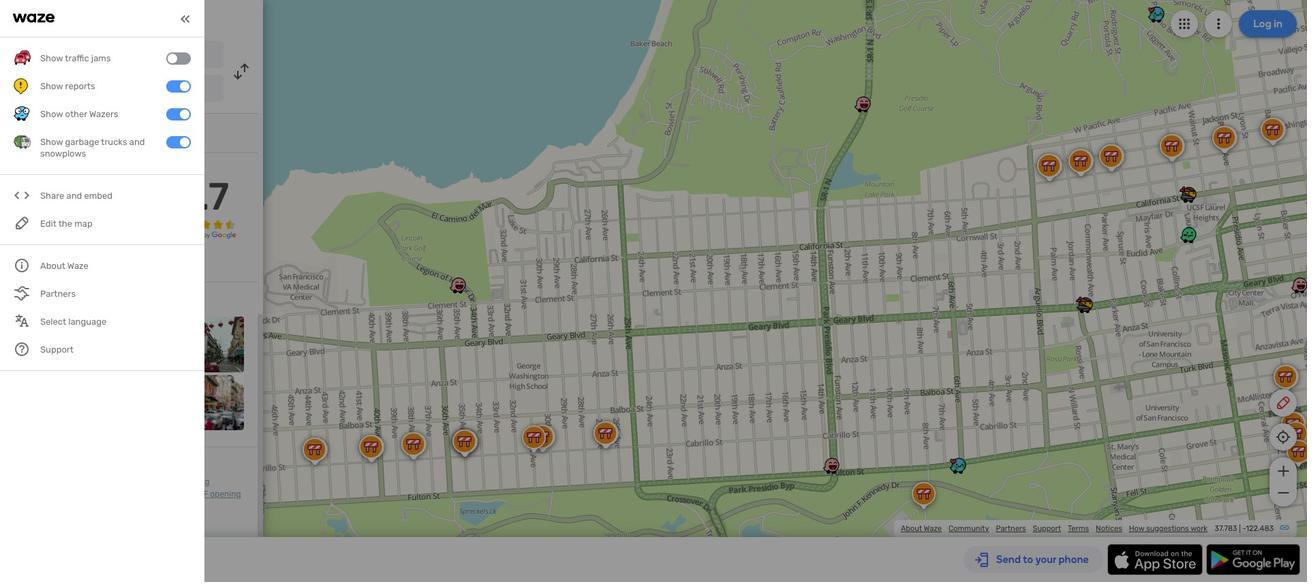 Task type: describe. For each thing, give the bounding box(es) containing it.
image 5 of chinatown, sf image
[[14, 375, 69, 431]]

driving directions
[[82, 11, 182, 26]]

embed
[[84, 191, 113, 201]]

support link
[[1033, 525, 1061, 534]]

notices link
[[1096, 525, 1123, 534]]

zoom in image
[[1275, 464, 1292, 480]]

chinatown, sf opening hours link
[[14, 490, 241, 512]]

chinatown, sf driving directions
[[14, 478, 210, 500]]

sf for opening
[[198, 490, 208, 500]]

americanchinatown.com
[[41, 125, 151, 136]]

image 3 of chinatown, sf image
[[130, 317, 186, 373]]

show reviews
[[14, 258, 74, 270]]

image 6 of chinatown, sf image
[[72, 375, 127, 431]]

usa
[[175, 85, 191, 95]]

san francisco button
[[40, 41, 224, 68]]

current location image
[[14, 46, 30, 63]]

5 4
[[14, 181, 20, 204]]

zoom out image
[[1275, 485, 1292, 502]]

link image
[[1280, 523, 1291, 534]]

ca,
[[160, 85, 173, 95]]

work
[[1191, 525, 1208, 534]]

san inside chinatown san francisco, ca, usa
[[103, 85, 117, 95]]

1
[[14, 225, 18, 237]]

chinatown, sf driving directions link
[[14, 478, 210, 500]]

photos
[[22, 297, 53, 308]]

sf for driving
[[172, 478, 181, 488]]

0 vertical spatial directions
[[125, 11, 182, 26]]

how suggestions work link
[[1130, 525, 1208, 534]]

francisco
[[69, 50, 112, 61]]

review summary
[[14, 164, 89, 175]]

chinatown, for opening
[[153, 490, 196, 500]]

image 8 of chinatown, sf image
[[189, 375, 244, 431]]

community link
[[949, 525, 990, 534]]

show
[[14, 258, 38, 270]]

francisco,
[[119, 85, 158, 95]]

driving
[[82, 11, 122, 26]]

partners link
[[996, 525, 1026, 534]]

terms link
[[1068, 525, 1089, 534]]

terms
[[1068, 525, 1089, 534]]

support
[[1033, 525, 1061, 534]]

chinatown
[[50, 84, 98, 95]]

share and embed link
[[14, 182, 191, 210]]

about waze link
[[901, 525, 942, 534]]

4
[[14, 192, 20, 204]]



Task type: locate. For each thing, give the bounding box(es) containing it.
driving
[[183, 478, 210, 488]]

san
[[50, 50, 67, 61], [103, 85, 117, 95]]

1 horizontal spatial directions
[[125, 11, 182, 26]]

partners
[[996, 525, 1026, 534]]

0 horizontal spatial directions
[[14, 490, 52, 500]]

1 vertical spatial directions
[[14, 490, 52, 500]]

sf inside chinatown, sf opening hours
[[198, 490, 208, 500]]

san inside button
[[50, 50, 67, 61]]

directions up san francisco button
[[125, 11, 182, 26]]

code image
[[14, 188, 31, 205]]

0 horizontal spatial sf
[[172, 478, 181, 488]]

hours
[[14, 503, 36, 512]]

reviews
[[40, 258, 74, 270]]

chinatown, inside the chinatown, sf driving directions
[[126, 478, 170, 488]]

share and embed
[[40, 191, 113, 201]]

review
[[14, 164, 45, 175]]

sf left the driving
[[172, 478, 181, 488]]

0 horizontal spatial san
[[50, 50, 67, 61]]

sf down the driving
[[198, 490, 208, 500]]

chinatown, inside chinatown, sf opening hours
[[153, 490, 196, 500]]

image 2 of chinatown, sf image
[[72, 317, 127, 373]]

4.7
[[175, 175, 229, 220]]

2
[[14, 214, 19, 226]]

1 vertical spatial chinatown,
[[153, 490, 196, 500]]

0 vertical spatial san
[[50, 50, 67, 61]]

suggestions
[[1147, 525, 1189, 534]]

1 horizontal spatial sf
[[198, 490, 208, 500]]

how
[[1130, 525, 1145, 534]]

image 7 of chinatown, sf image
[[130, 375, 186, 431]]

sf inside the chinatown, sf driving directions
[[172, 478, 181, 488]]

san left francisco,
[[103, 85, 117, 95]]

37.783
[[1215, 525, 1238, 534]]

chinatown, up the chinatown, sf opening hours link at the left bottom of page
[[126, 478, 170, 488]]

chinatown,
[[126, 478, 170, 488], [153, 490, 196, 500]]

37.783 | -122.483
[[1215, 525, 1274, 534]]

2 1
[[14, 214, 19, 237]]

opening
[[210, 490, 241, 500]]

sf
[[172, 478, 181, 488], [198, 490, 208, 500]]

about
[[901, 525, 922, 534]]

san francisco
[[50, 50, 112, 61]]

notices
[[1096, 525, 1123, 534]]

122.483
[[1246, 525, 1274, 534]]

5
[[14, 181, 19, 193]]

location image
[[14, 80, 30, 97]]

chinatown san francisco, ca, usa
[[50, 84, 191, 95]]

summary
[[48, 164, 89, 175]]

1 vertical spatial san
[[103, 85, 117, 95]]

waze
[[924, 525, 942, 534]]

about waze community partners support terms notices how suggestions work
[[901, 525, 1208, 534]]

chinatown, sf opening hours
[[14, 490, 241, 512]]

8 photos
[[14, 297, 53, 308]]

share
[[40, 191, 64, 201]]

chinatown, for driving
[[126, 478, 170, 488]]

directions up the hours
[[14, 490, 52, 500]]

community
[[949, 525, 990, 534]]

1 horizontal spatial san
[[103, 85, 117, 95]]

1 vertical spatial sf
[[198, 490, 208, 500]]

0 vertical spatial chinatown,
[[126, 478, 170, 488]]

directions
[[125, 11, 182, 26], [14, 490, 52, 500]]

0 vertical spatial sf
[[172, 478, 181, 488]]

pencil image
[[1276, 395, 1292, 412]]

8
[[14, 297, 20, 308]]

image 4 of chinatown, sf image
[[189, 317, 244, 373]]

chinatown, down the driving
[[153, 490, 196, 500]]

-
[[1243, 525, 1246, 534]]

and
[[66, 191, 82, 201]]

image 1 of chinatown, sf image
[[14, 317, 69, 373]]

computer image
[[14, 123, 30, 139]]

directions inside the chinatown, sf driving directions
[[14, 490, 52, 500]]

san left francisco
[[50, 50, 67, 61]]

|
[[1240, 525, 1241, 534]]



Task type: vqa. For each thing, say whether or not it's contained in the screenshot.
bottom chevron down icon
no



